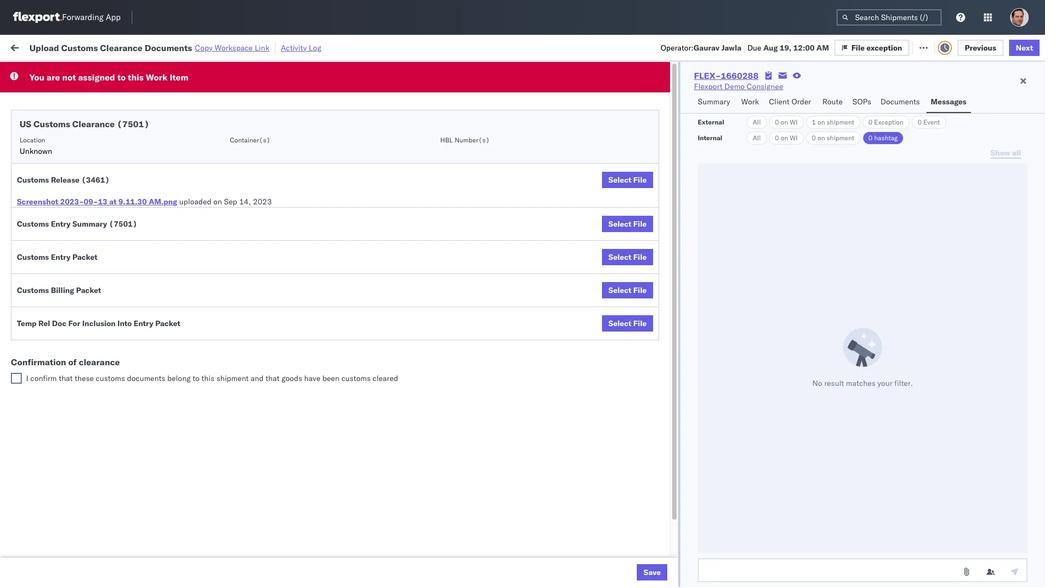 Task type: describe. For each thing, give the bounding box(es) containing it.
maeu9408431
[[783, 373, 838, 382]]

778
[[201, 42, 215, 52]]

packet for customs billing packet
[[76, 286, 101, 296]]

0 vertical spatial at
[[217, 42, 224, 52]]

due
[[748, 43, 761, 53]]

customs up location
[[33, 119, 70, 130]]

angeles, for second schedule pickup from los angeles, ca button
[[117, 157, 147, 166]]

ca for second schedule pickup from los angeles, ca button from the bottom
[[149, 252, 159, 262]]

2 schedule pickup from los angeles, ca from the top
[[25, 157, 159, 166]]

belong
[[167, 374, 191, 384]]

11 resize handle column header from the left
[[1017, 84, 1030, 588]]

2 11:59 pm pdt, nov 4, 2022 from the top
[[185, 133, 285, 143]]

resize handle column header for deadline
[[293, 84, 306, 588]]

1 customs from the left
[[96, 374, 125, 384]]

temp
[[17, 319, 37, 329]]

0 vertical spatial this
[[128, 72, 144, 83]]

select file button for customs entry summary (7501)
[[602, 216, 653, 232]]

omkar savant
[[927, 157, 975, 167]]

of
[[68, 357, 77, 368]]

summary inside button
[[698, 97, 730, 107]]

external
[[698, 118, 724, 126]]

link
[[255, 43, 269, 53]]

3 flex-2130387 from the top
[[633, 444, 690, 454]]

ca for 5th schedule pickup from los angeles, ca button
[[149, 348, 159, 358]]

message
[[147, 42, 177, 52]]

select for customs billing packet
[[609, 286, 632, 296]]

all button for external
[[747, 116, 767, 129]]

aug
[[763, 43, 778, 53]]

resize handle column header for workitem
[[165, 84, 178, 588]]

1 horizontal spatial consignee
[[747, 82, 783, 91]]

from right of
[[85, 348, 101, 358]]

4 2130387 from the top
[[657, 516, 690, 526]]

jaehyung
[[927, 373, 959, 382]]

resize handle column header for mbl/mawb numbers
[[908, 84, 921, 588]]

1 vertical spatial summary
[[72, 219, 107, 229]]

confirm delivery
[[25, 324, 83, 334]]

am
[[817, 43, 829, 53]]

activity log
[[281, 43, 321, 53]]

packet for customs entry packet
[[72, 253, 98, 262]]

2 that from the left
[[266, 374, 280, 384]]

: for snoozed
[[253, 67, 255, 75]]

confirm delivery button
[[25, 324, 83, 336]]

4:00
[[185, 301, 201, 311]]

3 resize handle column header from the left
[[333, 84, 346, 588]]

from up "(3461)"
[[85, 157, 101, 166]]

pst, for nov
[[221, 229, 238, 239]]

angeles, for 5th schedule pickup from los angeles, ca button
[[117, 348, 147, 358]]

mbl/mawb numbers
[[783, 89, 849, 97]]

confirm for confirm delivery
[[25, 324, 53, 334]]

us customs clearance (7501)
[[20, 119, 149, 130]]

0 horizontal spatial to
[[117, 72, 126, 83]]

log
[[309, 43, 321, 53]]

clearance
[[79, 357, 120, 368]]

schedule for 3rd schedule delivery appointment button from the top
[[25, 276, 57, 286]]

2 2130387 from the top
[[657, 397, 690, 406]]

order
[[792, 97, 811, 107]]

temp rel doc for inclusion into entry packet
[[17, 319, 180, 329]]

los down upload customs clearance documents button
[[103, 252, 115, 262]]

delivery for abcdefg78456546
[[55, 324, 83, 334]]

1 flex-1889466 from the top
[[633, 253, 690, 263]]

screenshot
[[17, 197, 58, 207]]

from down upload customs clearance documents button
[[85, 252, 101, 262]]

angeles, for 'confirm pickup from los angeles, ca' button on the left bottom of the page
[[112, 300, 142, 310]]

1 on shipment
[[812, 118, 854, 126]]

1 horizontal spatial -
[[979, 373, 983, 382]]

all for internal
[[753, 134, 761, 142]]

delivery for maeu9408431
[[59, 372, 87, 382]]

hlxu8034992 for omkar savant
[[824, 157, 877, 167]]

3 2130384 from the top
[[657, 564, 690, 574]]

omkar
[[927, 157, 950, 167]]

1 flex-1846748 from the top
[[633, 109, 690, 119]]

schedule for fourth schedule delivery appointment button from the bottom
[[25, 109, 57, 118]]

23, for 2022
[[251, 301, 263, 311]]

3 schedule pickup from los angeles, ca button from the top
[[25, 204, 159, 216]]

select file for customs billing packet
[[609, 286, 647, 296]]

select file for customs release (3461)
[[609, 175, 647, 185]]

confirm pickup from los angeles, ca link
[[25, 300, 155, 311]]

schedule for 1st schedule pickup from los angeles, ca button from the top
[[25, 133, 57, 142]]

select file button for temp rel doc for inclusion into entry packet
[[602, 316, 653, 332]]

los down the inclusion
[[103, 348, 115, 358]]

0 horizontal spatial no
[[258, 67, 266, 75]]

1 2130387 from the top
[[657, 373, 690, 382]]

0 on wi for 1
[[775, 118, 798, 126]]

2 11:59 from the top
[[185, 133, 206, 143]]

goods
[[282, 374, 302, 384]]

action
[[1007, 42, 1031, 52]]

187
[[251, 42, 265, 52]]

5 2130387 from the top
[[657, 540, 690, 550]]

10 resize handle column header from the left
[[983, 84, 996, 588]]

from inside confirm pickup from los angeles, ca link
[[80, 300, 96, 310]]

deadline button
[[179, 87, 295, 97]]

select for customs release (3461)
[[609, 175, 632, 185]]

pm for second schedule pickup from los angeles, ca button
[[208, 157, 220, 167]]

pm for 1st schedule delivery appointment button from the bottom
[[203, 373, 215, 382]]

deadline
[[185, 89, 211, 97]]

los down us customs clearance (7501)
[[103, 133, 115, 142]]

1 pdt, from the top
[[221, 109, 239, 119]]

3 fcl from the top
[[376, 205, 389, 215]]

1 that from the left
[[59, 374, 73, 384]]

1 schedule delivery appointment button from the top
[[25, 108, 134, 120]]

documents for upload customs clearance documents
[[121, 228, 161, 238]]

jaehyung choi - test origin agent
[[927, 373, 1045, 382]]

schedule for third schedule pickup from los angeles, ca button from the bottom
[[25, 204, 57, 214]]

1 vertical spatial to
[[193, 374, 200, 384]]

work
[[31, 39, 59, 55]]

1
[[812, 118, 816, 126]]

3 flex-1889466 from the top
[[633, 301, 690, 311]]

customs up 'customs billing packet'
[[17, 253, 49, 262]]

pickup up release
[[59, 157, 83, 166]]

no result matches your filter.
[[813, 379, 913, 388]]

2 vertical spatial packet
[[155, 319, 180, 329]]

import work button
[[88, 35, 142, 59]]

4 flex-2130387 from the top
[[633, 516, 690, 526]]

activity log button
[[281, 41, 321, 54]]

2 4, from the top
[[257, 133, 264, 143]]

select for customs entry summary (7501)
[[609, 219, 632, 229]]

hashtag
[[874, 134, 898, 142]]

5 1846748 from the top
[[657, 205, 690, 215]]

2 schedule delivery appointment button from the top
[[25, 180, 134, 192]]

3 1846748 from the top
[[657, 157, 690, 167]]

pickup inside button
[[55, 300, 78, 310]]

entry for summary
[[51, 219, 71, 229]]

schedule pickup from rotterdam, netherlands button
[[25, 390, 164, 413]]

4 1846748 from the top
[[657, 181, 690, 191]]

0 hashtag
[[869, 134, 898, 142]]

jan
[[235, 373, 247, 382]]

2 hlxu8034992 from the top
[[824, 133, 877, 143]]

3 11:59 pm pdt, nov 4, 2022 from the top
[[185, 157, 285, 167]]

customs entry summary (7501)
[[17, 219, 137, 229]]

8,
[[256, 229, 263, 239]]

los right 09-
[[103, 204, 115, 214]]

2 flex-1889466 from the top
[[633, 277, 690, 287]]

into
[[117, 319, 132, 329]]

fcl for schedule delivery appointment link associated with 1st schedule delivery appointment button from the bottom
[[376, 373, 389, 382]]

0 down client order on the right of page
[[775, 118, 779, 126]]

flex id
[[616, 89, 636, 97]]

schedule pickup from los angeles, ca link for second schedule pickup from los angeles, ca button from the bottom
[[25, 252, 159, 263]]

upload customs clearance documents
[[25, 228, 161, 238]]

customs down the screenshot
[[17, 219, 49, 229]]

0 event
[[918, 118, 940, 126]]

0 on shipment
[[812, 134, 854, 142]]

1 11:59 pm pdt, nov 4, 2022 from the top
[[185, 109, 285, 119]]

2 vertical spatial work
[[741, 97, 759, 107]]

schedule pickup from rotterdam, netherlands
[[25, 391, 141, 411]]

4 4, from the top
[[257, 205, 264, 215]]

pst, for dec
[[217, 301, 233, 311]]

summary button
[[694, 92, 737, 113]]

mbl/mawb numbers button
[[777, 87, 910, 97]]

for
[[68, 319, 80, 329]]

1 2130384 from the top
[[657, 468, 690, 478]]

fcl for fourth schedule delivery appointment button from the bottom's schedule delivery appointment link
[[376, 109, 389, 119]]

2 ocean fcl from the top
[[351, 157, 389, 167]]

savant
[[952, 157, 975, 167]]

3 1889466 from the top
[[657, 301, 690, 311]]

schedule for second schedule delivery appointment button
[[25, 180, 57, 190]]

Search Shipments (/) text field
[[837, 9, 942, 26]]

4 11:59 from the top
[[185, 205, 206, 215]]

3 schedule delivery appointment button from the top
[[25, 276, 134, 288]]

shipment for 0 on shipment
[[827, 134, 854, 142]]

1 11:59 from the top
[[185, 109, 206, 119]]

Search Work text field
[[679, 39, 797, 55]]

2022 for upload customs clearance documents link
[[265, 229, 284, 239]]

i
[[26, 374, 28, 384]]

2022 for schedule pickup from los angeles, ca "link" associated with third schedule pickup from los angeles, ca button from the bottom
[[266, 205, 285, 215]]

2 ceau7522281, hlxu6269489, hlxu8034992 from the top
[[708, 133, 877, 143]]

schedule delivery appointment for schedule delivery appointment link for second schedule delivery appointment button
[[25, 180, 134, 190]]

client order
[[769, 97, 811, 107]]

3 2130387 from the top
[[657, 444, 690, 454]]

ca for second schedule pickup from los angeles, ca button
[[149, 157, 159, 166]]

0 horizontal spatial at
[[109, 197, 117, 207]]

import
[[92, 42, 117, 52]]

pickup up the customs entry summary (7501)
[[59, 204, 83, 214]]

numbers for mbl/mawb numbers
[[822, 89, 849, 97]]

previous
[[965, 43, 996, 53]]

hbl
[[440, 136, 453, 144]]

flex-1662119
[[633, 421, 690, 430]]

1 1889466 from the top
[[657, 253, 690, 263]]

gaurav jawla
[[927, 109, 972, 119]]

save button
[[637, 565, 667, 581]]

messages button
[[927, 92, 971, 113]]

import work
[[92, 42, 138, 52]]

3 ocean fcl from the top
[[351, 205, 389, 215]]

pickup inside schedule pickup from rotterdam, netherlands
[[59, 391, 83, 400]]

3 schedule pickup from los angeles, ca from the top
[[25, 204, 159, 214]]

2 flex-2130387 from the top
[[633, 397, 690, 406]]

sep
[[224, 197, 237, 207]]

14,
[[239, 197, 251, 207]]

6 1846748 from the top
[[657, 229, 690, 239]]

select for temp rel doc for inclusion into entry packet
[[609, 319, 632, 329]]

item
[[170, 72, 189, 83]]

2 1846748 from the top
[[657, 133, 690, 143]]

4 11:59 pm pdt, nov 4, 2022 from the top
[[185, 205, 285, 215]]

angeles, for second schedule pickup from los angeles, ca button from the bottom
[[117, 252, 147, 262]]

0 left event
[[918, 118, 922, 126]]

1660288
[[721, 70, 759, 81]]

netherlands
[[25, 401, 68, 411]]

hlxu6269489, for gaurav jawla
[[766, 109, 822, 119]]

confirm for confirm pickup from los angeles, ca
[[25, 300, 53, 310]]

resize handle column header for container numbers
[[764, 84, 777, 588]]

2 schedule pickup from los angeles, ca button from the top
[[25, 156, 159, 168]]

0 on wi for 0
[[775, 134, 798, 142]]

19,
[[780, 43, 792, 53]]

upload customs clearance documents button
[[25, 228, 161, 240]]

5 schedule pickup from los angeles, ca button from the top
[[25, 348, 159, 360]]

schedule for second schedule pickup from los angeles, ca button
[[25, 157, 57, 166]]

schedule for 5th schedule pickup from los angeles, ca button
[[25, 348, 57, 358]]

resize handle column header for consignee
[[597, 84, 611, 588]]

result
[[824, 379, 844, 388]]

select file button for customs billing packet
[[602, 283, 653, 299]]

1 vertical spatial work
[[146, 72, 168, 83]]

3 pdt, from the top
[[221, 157, 239, 167]]

1 flex-2130384 from the top
[[633, 468, 690, 478]]

customs up the screenshot
[[17, 175, 49, 185]]

customs left billing
[[17, 286, 49, 296]]

los up "(3461)"
[[103, 157, 115, 166]]

you
[[29, 72, 44, 83]]

choi
[[961, 373, 977, 382]]

schedule delivery appointment link for second schedule delivery appointment button
[[25, 180, 134, 191]]

0 horizontal spatial work
[[119, 42, 138, 52]]

fcl for confirm pickup from los angeles, ca link on the bottom left of the page
[[376, 301, 389, 311]]

0 down client order button
[[775, 134, 779, 142]]

hbl number(s)
[[440, 136, 490, 144]]

resize handle column header for mode
[[408, 84, 421, 588]]

2 test123456 from the top
[[783, 133, 829, 143]]

ocean fcl for fourth schedule delivery appointment button from the bottom's schedule delivery appointment link
[[351, 109, 389, 119]]

ceau7522281, hlxu6269489, hlxu8034992 for omkar savant
[[708, 157, 877, 167]]

5 schedule pickup from los angeles, ca from the top
[[25, 348, 159, 358]]

0 left exception
[[869, 118, 873, 126]]

2 flex-2130384 from the top
[[633, 492, 690, 502]]

6 flex-1846748 from the top
[[633, 229, 690, 239]]

1 schedule pickup from los angeles, ca button from the top
[[25, 132, 159, 144]]

5 flex-1846748 from the top
[[633, 205, 690, 215]]

mode
[[351, 89, 368, 97]]

messages
[[931, 97, 967, 107]]

documents for upload customs clearance documents copy workspace link
[[145, 42, 192, 53]]

client for client name
[[426, 89, 444, 97]]

pickup down us customs clearance (7501)
[[59, 133, 83, 142]]

customs up the status
[[61, 42, 98, 53]]

2 customs from the left
[[341, 374, 371, 384]]

pickup down upload customs clearance documents button
[[59, 252, 83, 262]]

2 fcl from the top
[[376, 157, 389, 167]]

rotterdam,
[[103, 391, 141, 400]]

container numbers
[[708, 84, 737, 101]]

file for customs release (3461)
[[633, 175, 647, 185]]

appointment for schedule delivery appointment link associated with 1st schedule delivery appointment button from the bottom
[[89, 372, 134, 382]]

forwarding app link
[[13, 12, 121, 23]]



Task type: locate. For each thing, give the bounding box(es) containing it.
batch action
[[984, 42, 1031, 52]]

fcl for upload customs clearance documents link
[[376, 229, 389, 239]]

workspace
[[215, 43, 253, 53]]

schedule pickup from los angeles, ca button
[[25, 132, 159, 144], [25, 156, 159, 168], [25, 204, 159, 216], [25, 252, 159, 264], [25, 348, 159, 360]]

5 select file button from the top
[[602, 316, 653, 332]]

1 schedule delivery appointment from the top
[[25, 109, 134, 118]]

0 vertical spatial shipment
[[827, 118, 854, 126]]

None text field
[[698, 559, 1028, 583]]

workitem button
[[7, 87, 167, 97]]

schedule pickup from los angeles, ca link
[[25, 132, 159, 143], [25, 156, 159, 167], [25, 204, 159, 215], [25, 252, 159, 263], [25, 348, 159, 358]]

2 all button from the top
[[747, 132, 767, 145]]

0 vertical spatial ceau7522281, hlxu6269489, hlxu8034992
[[708, 109, 877, 119]]

2 schedule from the top
[[25, 133, 57, 142]]

schedule pickup from los angeles, ca link for 5th schedule pickup from los angeles, ca button
[[25, 348, 159, 358]]

0 horizontal spatial this
[[128, 72, 144, 83]]

1 horizontal spatial this
[[202, 374, 215, 384]]

0 vertical spatial 23,
[[251, 301, 263, 311]]

confirm inside button
[[25, 300, 53, 310]]

packet right into
[[155, 319, 180, 329]]

6 ocean fcl from the top
[[351, 373, 389, 382]]

filtered by:
[[11, 67, 50, 76]]

schedule pickup from los angeles, ca up the customs entry summary (7501)
[[25, 204, 159, 214]]

2023-
[[60, 197, 84, 207]]

abcdefg78456546
[[783, 325, 856, 335]]

ceau7522281, hlxu6269489, hlxu8034992 for gaurav jawla
[[708, 109, 877, 119]]

ceau7522281, for gaurav
[[708, 109, 764, 119]]

work down flexport demo consignee
[[741, 97, 759, 107]]

2 schedule delivery appointment from the top
[[25, 180, 134, 190]]

ocean fcl for upload customs clearance documents link
[[351, 229, 389, 239]]

: down 187
[[253, 67, 255, 75]]

0 vertical spatial 2023
[[253, 197, 272, 207]]

(0)
[[177, 42, 191, 52]]

angeles, up into
[[112, 300, 142, 310]]

select file button for customs release (3461)
[[602, 172, 653, 188]]

los inside confirm pickup from los angeles, ca link
[[98, 300, 110, 310]]

flexport
[[694, 82, 723, 91]]

ceau7522281, down internal
[[708, 157, 764, 167]]

angeles, down upload customs clearance documents button
[[117, 252, 147, 262]]

client order button
[[765, 92, 818, 113]]

9 schedule from the top
[[25, 372, 57, 382]]

1 confirm from the top
[[25, 300, 53, 310]]

this right for on the left top
[[128, 72, 144, 83]]

4, up container(s)
[[257, 109, 264, 119]]

all for external
[[753, 118, 761, 126]]

packet
[[72, 253, 98, 262], [76, 286, 101, 296], [155, 319, 180, 329]]

2 pdt, from the top
[[221, 133, 239, 143]]

(7501) for us customs clearance (7501)
[[117, 119, 149, 130]]

4 resize handle column header from the left
[[408, 84, 421, 588]]

0 horizontal spatial consignee
[[501, 89, 532, 97]]

0 horizontal spatial customs
[[96, 374, 125, 384]]

schedule pickup from los angeles, ca link down us customs clearance (7501)
[[25, 132, 159, 143]]

4 schedule pickup from los angeles, ca button from the top
[[25, 252, 159, 264]]

1 schedule pickup from los angeles, ca from the top
[[25, 133, 159, 142]]

jawla left due
[[722, 43, 742, 53]]

pm up uploaded
[[208, 157, 220, 167]]

6 schedule from the top
[[25, 252, 57, 262]]

1 vertical spatial all
[[753, 134, 761, 142]]

customs down clearance
[[96, 374, 125, 384]]

0 vertical spatial gaurav
[[694, 43, 720, 53]]

schedule for second schedule pickup from los angeles, ca button from the bottom
[[25, 252, 57, 262]]

schedule pickup from los angeles, ca link for 1st schedule pickup from los angeles, ca button from the top
[[25, 132, 159, 143]]

schedule up the confirm
[[25, 348, 57, 358]]

hlxu8034992 down "0 on shipment"
[[824, 157, 877, 167]]

schedule pickup from los angeles, ca down upload customs clearance documents button
[[25, 252, 159, 262]]

1 horizontal spatial customs
[[341, 374, 371, 384]]

1 hlxu6269489, from the top
[[766, 109, 822, 119]]

2 schedule pickup from los angeles, ca link from the top
[[25, 156, 159, 167]]

4 flex-1889466 from the top
[[633, 325, 690, 335]]

7 schedule from the top
[[25, 276, 57, 286]]

this right 8:30
[[202, 374, 215, 384]]

flex-2130387 up flex-1662119
[[633, 397, 690, 406]]

hlxu8034992 for gaurav jawla
[[824, 109, 877, 119]]

1 vertical spatial all button
[[747, 132, 767, 145]]

1 vertical spatial 0 on wi
[[775, 134, 798, 142]]

1 vertical spatial flex-2130384
[[633, 492, 690, 502]]

1 vertical spatial this
[[202, 374, 215, 384]]

wi for 0
[[790, 134, 798, 142]]

1 vertical spatial no
[[813, 379, 822, 388]]

0 vertical spatial all
[[753, 118, 761, 126]]

client name button
[[421, 87, 485, 97]]

schedule down confirmation
[[25, 372, 57, 382]]

shipment for 1 on shipment
[[827, 118, 854, 126]]

3 hlxu8034992 from the top
[[824, 157, 877, 167]]

schedule delivery appointment
[[25, 109, 134, 118], [25, 180, 134, 190], [25, 276, 134, 286], [25, 372, 134, 382]]

all button
[[747, 116, 767, 129], [747, 132, 767, 145]]

from down us customs clearance (7501)
[[85, 133, 101, 142]]

flexport demo consignee
[[694, 82, 783, 91]]

numbers for container numbers
[[708, 93, 735, 101]]

that
[[59, 374, 73, 384], [266, 374, 280, 384]]

flex-1846748 button
[[616, 106, 692, 122], [616, 106, 692, 122], [616, 130, 692, 146], [616, 130, 692, 146], [616, 154, 692, 170], [616, 154, 692, 170], [616, 178, 692, 194], [616, 178, 692, 194], [616, 202, 692, 217], [616, 202, 692, 217], [616, 226, 692, 241], [616, 226, 692, 241]]

0 vertical spatial -
[[979, 373, 983, 382]]

2 vertical spatial shipment
[[216, 374, 249, 384]]

inclusion
[[82, 319, 116, 329]]

1 vertical spatial at
[[109, 197, 117, 207]]

1 vertical spatial upload
[[25, 228, 50, 238]]

schedule delivery appointment link down workitem button
[[25, 108, 134, 119]]

3 ceau7522281, from the top
[[708, 157, 764, 167]]

customs entry packet
[[17, 253, 98, 262]]

1 test123456 from the top
[[783, 109, 829, 119]]

2 select from the top
[[609, 219, 632, 229]]

documents up exception
[[881, 97, 920, 107]]

hlxu8034992 down '1 on shipment'
[[824, 133, 877, 143]]

None checkbox
[[11, 373, 22, 384]]

1 horizontal spatial at
[[217, 42, 224, 52]]

4 pdt, from the top
[[221, 205, 239, 215]]

name
[[445, 89, 463, 97]]

test123456
[[783, 109, 829, 119], [783, 133, 829, 143], [783, 157, 829, 167]]

file for customs billing packet
[[633, 286, 647, 296]]

flex-2130387 down flex-1662119
[[633, 444, 690, 454]]

clearance inside button
[[84, 228, 119, 238]]

confirm inside button
[[25, 324, 53, 334]]

10 schedule from the top
[[25, 391, 57, 400]]

1 hlxu8034992 from the top
[[824, 109, 877, 119]]

unknown
[[20, 146, 52, 156]]

2 vertical spatial ceau7522281,
[[708, 157, 764, 167]]

snoozed
[[228, 67, 253, 75]]

0 vertical spatial all button
[[747, 116, 767, 129]]

schedule delivery appointment button down workitem button
[[25, 108, 134, 120]]

5 select file from the top
[[609, 319, 647, 329]]

batch
[[984, 42, 1005, 52]]

test123456 for gaurav jawla
[[783, 109, 829, 119]]

0 vertical spatial 0 on wi
[[775, 118, 798, 126]]

4 select file from the top
[[609, 286, 647, 296]]

that down confirmation of clearance
[[59, 374, 73, 384]]

schedule inside schedule pickup from rotterdam, netherlands
[[25, 391, 57, 400]]

pickup down the confirm delivery button
[[59, 348, 83, 358]]

2022 for fourth schedule delivery appointment button from the bottom's schedule delivery appointment link
[[266, 109, 285, 119]]

you are not assigned to this work item
[[29, 72, 189, 83]]

4 schedule pickup from los angeles, ca from the top
[[25, 252, 159, 262]]

pickup down billing
[[55, 300, 78, 310]]

file for customs entry summary (7501)
[[633, 219, 647, 229]]

numbers inside button
[[822, 89, 849, 97]]

11:59
[[185, 109, 206, 119], [185, 133, 206, 143], [185, 157, 206, 167], [185, 205, 206, 215]]

schedule pickup from los angeles, ca button up "(3461)"
[[25, 156, 159, 168]]

customs release (3461)
[[17, 175, 110, 185]]

schedule pickup from los angeles, ca button up the customs entry summary (7501)
[[25, 204, 159, 216]]

3 flex-1846748 from the top
[[633, 157, 690, 167]]

pm for fourth schedule delivery appointment button from the bottom
[[208, 109, 220, 119]]

5 resize handle column header from the left
[[482, 84, 495, 588]]

1 vertical spatial (7501)
[[109, 219, 137, 229]]

route
[[823, 97, 843, 107]]

on
[[267, 42, 276, 52], [781, 118, 788, 126], [818, 118, 825, 126], [781, 134, 788, 142], [818, 134, 825, 142], [213, 197, 222, 207]]

angeles, right the '13'
[[117, 204, 147, 214]]

2 vertical spatial hlxu8034992
[[824, 157, 877, 167]]

doc
[[52, 319, 66, 329]]

4 schedule pickup from los angeles, ca link from the top
[[25, 252, 159, 263]]

save
[[644, 568, 661, 578]]

container
[[708, 84, 737, 93]]

summary down 09-
[[72, 219, 107, 229]]

1 select file from the top
[[609, 175, 647, 185]]

1 horizontal spatial that
[[266, 374, 280, 384]]

6 fcl from the top
[[376, 373, 389, 382]]

customs billing packet
[[17, 286, 101, 296]]

1 vertical spatial -
[[588, 564, 592, 574]]

0 horizontal spatial that
[[59, 374, 73, 384]]

2 ceau7522281, from the top
[[708, 133, 764, 143]]

schedule pickup from los angeles, ca button down upload customs clearance documents button
[[25, 252, 159, 264]]

upload for upload customs clearance documents copy workspace link
[[29, 42, 59, 53]]

ceau7522281, for omkar
[[708, 157, 764, 167]]

clearance down workitem button
[[72, 119, 115, 130]]

for
[[104, 67, 113, 75]]

all button for internal
[[747, 132, 767, 145]]

schedule delivery appointment for schedule delivery appointment link associated with 1st schedule delivery appointment button from the bottom
[[25, 372, 134, 382]]

upload up by:
[[29, 42, 59, 53]]

0 left hashtag
[[869, 134, 873, 142]]

ocean fcl for schedule delivery appointment link associated with 1st schedule delivery appointment button from the bottom
[[351, 373, 389, 382]]

1 horizontal spatial gaurav
[[927, 109, 951, 119]]

wi
[[790, 118, 798, 126], [790, 134, 798, 142]]

flexport demo consignee link
[[694, 81, 783, 92]]

status : ready for work, blocked, in progress
[[60, 67, 198, 75]]

4 select file button from the top
[[602, 283, 653, 299]]

all
[[753, 118, 761, 126], [753, 134, 761, 142]]

select file button for customs entry packet
[[602, 249, 653, 266]]

schedule pickup from los angeles, ca up "(3461)"
[[25, 157, 159, 166]]

client left order
[[769, 97, 790, 107]]

client for client order
[[769, 97, 790, 107]]

pickup down these
[[59, 391, 83, 400]]

summary down container
[[698, 97, 730, 107]]

3 select file button from the top
[[602, 249, 653, 266]]

clearance up 'work,'
[[100, 42, 143, 53]]

flex-2130387 down 'flex-1893174'
[[633, 373, 690, 382]]

0 vertical spatial upload
[[29, 42, 59, 53]]

appointment for fourth schedule delivery appointment button from the bottom's schedule delivery appointment link
[[89, 109, 134, 118]]

2023 right the jan
[[263, 373, 282, 382]]

1 0 on wi from the top
[[775, 118, 798, 126]]

1 select from the top
[[609, 175, 632, 185]]

jawla down the messages on the top right
[[953, 109, 972, 119]]

flex-2130387 up "save" at bottom
[[633, 516, 690, 526]]

schedule delivery appointment for fourth schedule delivery appointment button from the bottom's schedule delivery appointment link
[[25, 109, 134, 118]]

3 appointment from the top
[[89, 276, 134, 286]]

5 ocean fcl from the top
[[351, 301, 389, 311]]

resize handle column header
[[165, 84, 178, 588], [293, 84, 306, 588], [333, 84, 346, 588], [408, 84, 421, 588], [482, 84, 495, 588], [597, 84, 611, 588], [690, 84, 703, 588], [764, 84, 777, 588], [908, 84, 921, 588], [983, 84, 996, 588], [1017, 84, 1030, 588]]

schedule up netherlands
[[25, 391, 57, 400]]

0 horizontal spatial gaurav
[[694, 43, 720, 53]]

2 vertical spatial entry
[[134, 319, 153, 329]]

operator:
[[661, 43, 694, 53]]

schedule pickup from los angeles, ca link up "(3461)"
[[25, 156, 159, 167]]

0 vertical spatial jawla
[[722, 43, 742, 53]]

ca for third schedule pickup from los angeles, ca button from the bottom
[[149, 204, 159, 214]]

1 vertical spatial confirm
[[25, 324, 53, 334]]

4,
[[257, 109, 264, 119], [257, 133, 264, 143], [257, 157, 264, 167], [257, 205, 264, 215]]

2 schedule delivery appointment link from the top
[[25, 180, 134, 191]]

my
[[11, 39, 28, 55]]

0 vertical spatial clearance
[[100, 42, 143, 53]]

entry up 'customs billing packet'
[[51, 253, 71, 262]]

3 schedule delivery appointment from the top
[[25, 276, 134, 286]]

0 exception
[[869, 118, 904, 126]]

wi for 1
[[790, 118, 798, 126]]

hlxu6269489, for omkar savant
[[766, 157, 822, 167]]

1 all from the top
[[753, 118, 761, 126]]

0 horizontal spatial -
[[588, 564, 592, 574]]

upload inside button
[[25, 228, 50, 238]]

1 vertical spatial jawla
[[953, 109, 972, 119]]

schedule delivery appointment button up confirm pickup from los angeles, ca link on the bottom left of the page
[[25, 276, 134, 288]]

3 ceau7522281, hlxu6269489, hlxu8034992 from the top
[[708, 157, 877, 167]]

2022
[[266, 109, 285, 119], [266, 133, 285, 143], [266, 157, 285, 167], [266, 205, 285, 215], [265, 229, 284, 239], [265, 301, 284, 311]]

from inside schedule pickup from rotterdam, netherlands
[[85, 391, 101, 400]]

3 11:59 from the top
[[185, 157, 206, 167]]

uploaded
[[179, 197, 211, 207]]

0 vertical spatial hlxu8034992
[[824, 109, 877, 119]]

0 vertical spatial to
[[117, 72, 126, 83]]

select for customs entry packet
[[609, 253, 632, 262]]

schedule pickup from los angeles, ca link for third schedule pickup from los angeles, ca button from the bottom
[[25, 204, 159, 215]]

no left result
[[813, 379, 822, 388]]

0 down 1
[[812, 134, 816, 142]]

1 vertical spatial hlxu6269489,
[[766, 133, 822, 143]]

0 horizontal spatial jawla
[[722, 43, 742, 53]]

2 flex-1846748 from the top
[[633, 133, 690, 143]]

0 vertical spatial entry
[[51, 219, 71, 229]]

appointment down clearance
[[89, 372, 134, 382]]

0 vertical spatial wi
[[790, 118, 798, 126]]

1 vertical spatial 2130384
[[657, 492, 690, 502]]

1 horizontal spatial work
[[146, 72, 168, 83]]

1 vertical spatial ceau7522281, hlxu6269489, hlxu8034992
[[708, 133, 877, 143]]

select file for customs entry summary (7501)
[[609, 219, 647, 229]]

pst, for jan
[[217, 373, 233, 382]]

operator: gaurav jawla
[[661, 43, 742, 53]]

1 wi from the top
[[790, 118, 798, 126]]

customs
[[96, 374, 125, 384], [341, 374, 371, 384]]

documents down screenshot 2023-09-13 at 9.11.30 am.png uploaded on sep 14, 2023
[[121, 228, 161, 238]]

ocean fcl for confirm pickup from los angeles, ca link on the bottom left of the page
[[351, 301, 389, 311]]

4 schedule delivery appointment from the top
[[25, 372, 134, 382]]

flex-
[[694, 70, 721, 81], [633, 109, 657, 119], [633, 133, 657, 143], [633, 157, 657, 167], [633, 181, 657, 191], [633, 205, 657, 215], [633, 229, 657, 239], [633, 253, 657, 263], [633, 277, 657, 287], [633, 301, 657, 311], [633, 325, 657, 335], [633, 349, 657, 358], [633, 373, 657, 382], [633, 397, 657, 406], [633, 421, 657, 430], [633, 444, 657, 454], [633, 468, 657, 478], [633, 492, 657, 502], [633, 516, 657, 526], [633, 540, 657, 550], [633, 564, 657, 574]]

zimu3048342
[[783, 564, 835, 574]]

23, right dec
[[251, 301, 263, 311]]

1 vertical spatial documents
[[881, 97, 920, 107]]

angeles, for third schedule pickup from los angeles, ca button from the bottom
[[117, 204, 147, 214]]

2130384
[[657, 468, 690, 478], [657, 492, 690, 502], [657, 564, 690, 574]]

pm for 'confirm pickup from los angeles, ca' button on the left bottom of the page
[[203, 301, 215, 311]]

exception
[[874, 42, 910, 52], [867, 43, 902, 53]]

schedule delivery appointment link up 2023-
[[25, 180, 134, 191]]

documents inside button
[[881, 97, 920, 107]]

schedule pickup from los angeles, ca link up the customs entry summary (7501)
[[25, 204, 159, 215]]

1 horizontal spatial summary
[[698, 97, 730, 107]]

consignee inside button
[[501, 89, 532, 97]]

2 resize handle column header from the left
[[293, 84, 306, 588]]

pickup
[[59, 133, 83, 142], [59, 157, 83, 166], [59, 204, 83, 214], [59, 252, 83, 262], [55, 300, 78, 310], [59, 348, 83, 358], [59, 391, 83, 400]]

due aug 19, 12:00 am
[[748, 43, 829, 53]]

entry down 2023-
[[51, 219, 71, 229]]

nyku9743990
[[708, 564, 762, 574]]

schedule delivery appointment up 2023-
[[25, 180, 134, 190]]

1 horizontal spatial no
[[813, 379, 822, 388]]

pst,
[[221, 229, 238, 239], [217, 301, 233, 311], [217, 373, 233, 382]]

0 horizontal spatial numbers
[[708, 93, 735, 101]]

2 horizontal spatial work
[[741, 97, 759, 107]]

3 flex-2130384 from the top
[[633, 564, 690, 574]]

1 horizontal spatial client
[[769, 97, 790, 107]]

angeles, up documents
[[117, 348, 147, 358]]

2 vertical spatial test123456
[[783, 157, 829, 167]]

8 schedule from the top
[[25, 348, 57, 358]]

in
[[163, 67, 169, 75]]

sops
[[853, 97, 871, 107]]

numbers
[[822, 89, 849, 97], [708, 93, 735, 101]]

: for status
[[79, 67, 81, 75]]

work
[[119, 42, 138, 52], [146, 72, 168, 83], [741, 97, 759, 107]]

numbers inside container numbers
[[708, 93, 735, 101]]

- right choi
[[979, 373, 983, 382]]

0 vertical spatial (7501)
[[117, 119, 149, 130]]

4 schedule delivery appointment button from the top
[[25, 372, 134, 384]]

select file for temp rel doc for inclusion into entry packet
[[609, 319, 647, 329]]

test123456 down 1
[[783, 133, 829, 143]]

4 schedule from the top
[[25, 180, 57, 190]]

1 vertical spatial wi
[[790, 134, 798, 142]]

forwarding app
[[62, 12, 121, 23]]

angeles, up 9.11.30
[[117, 157, 147, 166]]

0 vertical spatial test123456
[[783, 109, 829, 119]]

schedule pickup from rotterdam, netherlands link
[[25, 390, 164, 412]]

1 vertical spatial clearance
[[72, 119, 115, 130]]

0 vertical spatial pst,
[[221, 229, 238, 239]]

clearance for upload customs clearance documents
[[84, 228, 119, 238]]

2 vertical spatial clearance
[[84, 228, 119, 238]]

0 vertical spatial packet
[[72, 253, 98, 262]]

2 wi from the top
[[790, 134, 798, 142]]

schedule delivery appointment link for 1st schedule delivery appointment button from the bottom
[[25, 372, 134, 382]]

4, down container(s)
[[257, 157, 264, 167]]

1 vertical spatial 23,
[[249, 373, 261, 382]]

packet down upload customs clearance documents button
[[72, 253, 98, 262]]

1 ceau7522281, hlxu6269489, hlxu8034992 from the top
[[708, 109, 877, 119]]

pst, left dec
[[217, 301, 233, 311]]

pst, left the jan
[[217, 373, 233, 382]]

file for temp rel doc for inclusion into entry packet
[[633, 319, 647, 329]]

integration test account - karl lagerfeld
[[501, 564, 643, 574]]

schedule up the screenshot
[[25, 180, 57, 190]]

container(s)
[[230, 136, 270, 144]]

6 resize handle column header from the left
[[597, 84, 611, 588]]

matches
[[846, 379, 876, 388]]

that right and
[[266, 374, 280, 384]]

flexport. image
[[13, 12, 62, 23]]

route button
[[818, 92, 848, 113]]

(7501) down 9.11.30
[[109, 219, 137, 229]]

schedule up 'customs billing packet'
[[25, 252, 57, 262]]

schedule for 1st schedule delivery appointment button from the bottom
[[25, 372, 57, 382]]

1 vertical spatial gaurav
[[927, 109, 951, 119]]

0 horizontal spatial client
[[426, 89, 444, 97]]

1 vertical spatial ceau7522281,
[[708, 133, 764, 143]]

upload for upload customs clearance documents
[[25, 228, 50, 238]]

0 vertical spatial flex-2130384
[[633, 468, 690, 478]]

schedule delivery appointment button down of
[[25, 372, 134, 384]]

2 vertical spatial pst,
[[217, 373, 233, 382]]

pdt,
[[221, 109, 239, 119], [221, 133, 239, 143], [221, 157, 239, 167], [221, 205, 239, 215]]

2130387
[[657, 373, 690, 382], [657, 397, 690, 406], [657, 444, 690, 454], [657, 516, 690, 526], [657, 540, 690, 550]]

5 schedule pickup from los angeles, ca link from the top
[[25, 348, 159, 358]]

entry right into
[[134, 319, 153, 329]]

1 flex-2130387 from the top
[[633, 373, 690, 382]]

next button
[[1009, 39, 1040, 56]]

pm right 8:30
[[203, 373, 215, 382]]

0 horizontal spatial summary
[[72, 219, 107, 229]]

1 horizontal spatial :
[[253, 67, 255, 75]]

schedule pickup from los angeles, ca link for second schedule pickup from los angeles, ca button
[[25, 156, 159, 167]]

flex-2130387 up 'save' button
[[633, 540, 690, 550]]

2 vertical spatial documents
[[121, 228, 161, 238]]

1 4, from the top
[[257, 109, 264, 119]]

4 fcl from the top
[[376, 229, 389, 239]]

0 vertical spatial no
[[258, 67, 266, 75]]

gaurav
[[694, 43, 720, 53], [927, 109, 951, 119]]

appointment up us customs clearance (7501)
[[89, 109, 134, 118]]

upload up customs entry packet
[[25, 228, 50, 238]]

upload customs clearance documents link
[[25, 228, 161, 239]]

angeles, for 1st schedule pickup from los angeles, ca button from the top
[[117, 133, 147, 142]]

clearance for upload customs clearance documents copy workspace link
[[100, 42, 143, 53]]

nov
[[241, 109, 255, 119], [241, 133, 255, 143], [241, 157, 255, 167], [241, 205, 255, 215], [240, 229, 254, 239]]

shipment left and
[[216, 374, 249, 384]]

1 vertical spatial pst,
[[217, 301, 233, 311]]

account
[[557, 564, 586, 574]]

resize handle column header for client name
[[482, 84, 495, 588]]

3 4, from the top
[[257, 157, 264, 167]]

test
[[474, 109, 488, 119], [549, 109, 563, 119], [474, 133, 488, 143], [474, 157, 488, 167], [549, 157, 563, 167], [474, 205, 488, 215], [549, 205, 563, 215], [474, 229, 488, 239], [549, 229, 563, 239], [474, 301, 488, 311], [549, 301, 563, 311], [985, 373, 1000, 382], [540, 564, 555, 574]]

documents inside button
[[121, 228, 161, 238]]

0 vertical spatial hlxu6269489,
[[766, 109, 822, 119]]

no
[[258, 67, 266, 75], [813, 379, 822, 388]]

5 flex-2130387 from the top
[[633, 540, 690, 550]]

client left name on the top of the page
[[426, 89, 444, 97]]

8 resize handle column header from the left
[[764, 84, 777, 588]]

appointment for schedule delivery appointment link for second schedule delivery appointment button
[[89, 180, 134, 190]]

2 vertical spatial ceau7522281, hlxu6269489, hlxu8034992
[[708, 157, 877, 167]]

2 1889466 from the top
[[657, 277, 690, 287]]

1 schedule pickup from los angeles, ca link from the top
[[25, 132, 159, 143]]

1 vertical spatial test123456
[[783, 133, 829, 143]]

gaurav up flex-1660288
[[694, 43, 720, 53]]

1 horizontal spatial jawla
[[953, 109, 972, 119]]

appointment for 3rd schedule delivery appointment button from the top schedule delivery appointment link
[[89, 276, 134, 286]]

copy
[[195, 43, 213, 53]]

delivery for test123456
[[59, 109, 87, 118]]

2 2130384 from the top
[[657, 492, 690, 502]]

schedule down unknown
[[25, 157, 57, 166]]

customs inside upload customs clearance documents link
[[52, 228, 82, 238]]

4 1889466 from the top
[[657, 325, 690, 335]]

internal
[[698, 134, 723, 142]]

2 hlxu6269489, from the top
[[766, 133, 822, 143]]

0 vertical spatial 2130384
[[657, 468, 690, 478]]

1 1846748 from the top
[[657, 109, 690, 119]]

schedule delivery appointment link for fourth schedule delivery appointment button from the bottom
[[25, 108, 134, 119]]

1 horizontal spatial to
[[193, 374, 200, 384]]

at
[[217, 42, 224, 52], [109, 197, 117, 207]]

4, down the deadline button
[[257, 133, 264, 143]]

3 schedule pickup from los angeles, ca link from the top
[[25, 204, 159, 215]]

not
[[62, 72, 76, 83]]

4 flex-1846748 from the top
[[633, 181, 690, 191]]

pm left container(s)
[[208, 133, 220, 143]]

confirm delivery link
[[25, 324, 83, 335]]

0 vertical spatial documents
[[145, 42, 192, 53]]

jawla
[[722, 43, 742, 53], [953, 109, 972, 119]]

2 vertical spatial flex-2130384
[[633, 564, 690, 574]]

0 horizontal spatial :
[[79, 67, 81, 75]]

numbers left sops
[[822, 89, 849, 97]]

from up the customs entry summary (7501)
[[85, 204, 101, 214]]

schedule delivery appointment for 3rd schedule delivery appointment button from the top schedule delivery appointment link
[[25, 276, 134, 286]]

1 : from the left
[[79, 67, 81, 75]]

test123456 for omkar savant
[[783, 157, 829, 167]]

1 vertical spatial 2023
[[263, 373, 282, 382]]

0 vertical spatial summary
[[698, 97, 730, 107]]

2 vertical spatial 2130384
[[657, 564, 690, 574]]

next
[[1016, 43, 1033, 53]]

entry for packet
[[51, 253, 71, 262]]

4 select from the top
[[609, 286, 632, 296]]

schedule pickup from los angeles, ca
[[25, 133, 159, 142], [25, 157, 159, 166], [25, 204, 159, 214], [25, 252, 159, 262], [25, 348, 159, 358]]

mbl/mawb
[[783, 89, 821, 97]]

0 vertical spatial confirm
[[25, 300, 53, 310]]

file for customs entry packet
[[633, 253, 647, 262]]

1 vertical spatial packet
[[76, 286, 101, 296]]

to right for on the left top
[[117, 72, 126, 83]]

1 schedule from the top
[[25, 109, 57, 118]]

5 select from the top
[[609, 319, 632, 329]]

schedule delivery appointment down of
[[25, 372, 134, 382]]

1 fcl from the top
[[376, 109, 389, 119]]

ca for 'confirm pickup from los angeles, ca' button on the left bottom of the page
[[144, 300, 155, 310]]

1 horizontal spatial numbers
[[822, 89, 849, 97]]

pm for third schedule pickup from los angeles, ca button from the bottom
[[208, 205, 220, 215]]

schedule delivery appointment up confirm pickup from los angeles, ca link on the bottom left of the page
[[25, 276, 134, 286]]

1 appointment from the top
[[89, 109, 134, 118]]

select file for customs entry packet
[[609, 253, 647, 262]]

4:00 pm pst, dec 23, 2022
[[185, 301, 284, 311]]

client name
[[426, 89, 463, 97]]

work right import
[[119, 42, 138, 52]]

demo
[[725, 82, 745, 91]]

pm for upload customs clearance documents button
[[208, 229, 220, 239]]

0 vertical spatial ceau7522281,
[[708, 109, 764, 119]]

0 vertical spatial work
[[119, 42, 138, 52]]



Task type: vqa. For each thing, say whether or not it's contained in the screenshot.
1st that from the right
yes



